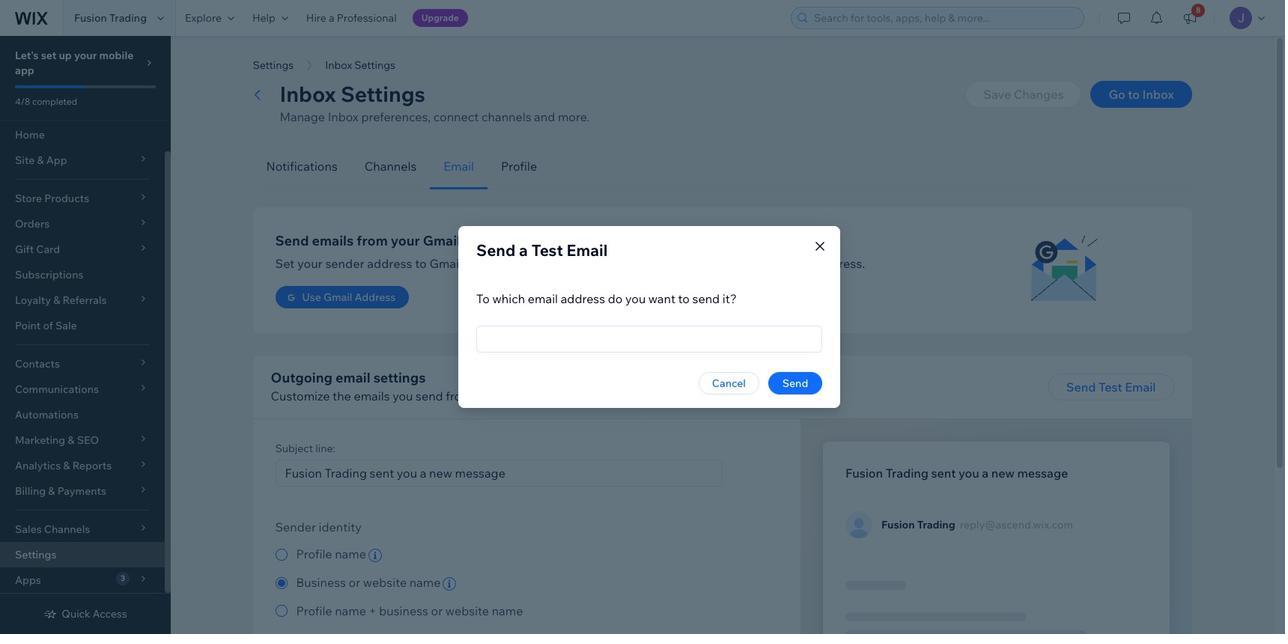Task type: describe. For each thing, give the bounding box(es) containing it.
0 horizontal spatial test
[[532, 240, 563, 260]]

notifications
[[266, 159, 338, 174]]

business
[[296, 575, 346, 590]]

address.
[[817, 256, 866, 271]]

mobile
[[99, 49, 134, 62]]

subscriptions link
[[0, 262, 165, 288]]

do
[[608, 291, 623, 306]]

8 button
[[1174, 0, 1207, 36]]

settings inside button
[[253, 58, 294, 72]]

hire
[[306, 11, 327, 25]]

let's
[[15, 49, 39, 62]]

show
[[730, 256, 760, 271]]

test inside button
[[1099, 380, 1123, 395]]

quick access
[[62, 608, 127, 621]]

set
[[275, 256, 295, 271]]

inbox inside button
[[1143, 87, 1174, 102]]

0 vertical spatial address
[[464, 232, 516, 249]]

sale
[[55, 319, 77, 333]]

inbox inside the send emails from your gmail address set your sender address to gmail so that the emails you send from wix inbox will show your own address.
[[675, 256, 706, 271]]

which
[[493, 291, 525, 306]]

inbox settings
[[325, 58, 396, 72]]

0 vertical spatial emails
[[312, 232, 354, 249]]

hire a professional link
[[297, 0, 406, 36]]

subject line:
[[275, 442, 336, 455]]

you right sent
[[959, 466, 980, 481]]

profile name
[[296, 547, 366, 562]]

fusion trading
[[74, 11, 147, 25]]

fusion trading sent you a new message
[[846, 466, 1069, 481]]

send button
[[769, 372, 823, 395]]

fusion for fusion trading
[[74, 11, 107, 25]]

wix inside outgoing email settings customize the emails you send from wix inbox.
[[475, 389, 496, 404]]

line:
[[316, 442, 336, 455]]

help
[[252, 11, 276, 25]]

send for send
[[783, 377, 809, 390]]

upgrade button
[[413, 9, 468, 27]]

home link
[[0, 122, 165, 148]]

sender identity
[[275, 520, 362, 535]]

upgrade
[[422, 12, 459, 23]]

send for send test email
[[1067, 380, 1096, 395]]

to which email address do you want to send it?
[[476, 291, 737, 306]]

the inside outgoing email settings customize the emails you send from wix inbox.
[[333, 389, 351, 404]]

use gmail address
[[302, 291, 396, 304]]

your up address
[[391, 232, 420, 249]]

2 vertical spatial to
[[678, 291, 690, 306]]

business
[[379, 604, 428, 619]]

and
[[534, 109, 555, 124]]

the inside the send emails from your gmail address set your sender address to gmail so that the emails you send from wix inbox will show your own address.
[[507, 256, 526, 271]]

want
[[649, 291, 676, 306]]

send a test email
[[476, 240, 608, 260]]

fusion for fusion trading sent you a new message
[[846, 466, 883, 481]]

send inside outgoing email settings customize the emails you send from wix inbox.
[[416, 389, 443, 404]]

profile for profile name
[[296, 547, 332, 562]]

cancel button
[[699, 372, 760, 395]]

inbox right the manage
[[328, 109, 359, 124]]

point
[[15, 319, 41, 333]]

profile name + business or website name
[[296, 604, 523, 619]]

email inside outgoing email settings customize the emails you send from wix inbox.
[[336, 369, 371, 387]]

it?
[[723, 291, 737, 306]]

profile for profile name + business or website name
[[296, 604, 332, 619]]

to inside the send emails from your gmail address set your sender address to gmail so that the emails you send from wix inbox will show your own address.
[[415, 256, 427, 271]]

send test email button
[[1049, 374, 1174, 401]]

business or website name
[[296, 575, 441, 590]]

of
[[43, 319, 53, 333]]

sidebar element
[[0, 36, 171, 635]]

home
[[15, 128, 45, 142]]

manage
[[280, 109, 325, 124]]

1 horizontal spatial website
[[446, 604, 489, 619]]

point of sale link
[[0, 313, 165, 339]]

1 vertical spatial send
[[693, 291, 720, 306]]

outgoing email settings customize the emails you send from wix inbox.
[[271, 369, 535, 404]]

0 vertical spatial gmail
[[423, 232, 461, 249]]

automations link
[[0, 402, 165, 428]]

fusion trading reply@ascend.wix.com
[[882, 518, 1074, 532]]

send test email
[[1067, 380, 1156, 395]]

+
[[369, 604, 377, 619]]

channels
[[365, 159, 417, 174]]

help button
[[243, 0, 297, 36]]

explore
[[185, 11, 222, 25]]

sender
[[325, 256, 365, 271]]

own
[[791, 256, 815, 271]]

0 horizontal spatial address
[[367, 256, 412, 271]]

so
[[465, 256, 479, 271]]

your left own
[[763, 256, 788, 271]]

go
[[1109, 87, 1126, 102]]

customize
[[271, 389, 330, 404]]

up
[[59, 49, 72, 62]]

quick access button
[[44, 608, 127, 621]]

2 horizontal spatial a
[[982, 466, 989, 481]]

inbox settings button
[[318, 54, 403, 76]]

email inside button
[[1125, 380, 1156, 395]]



Task type: locate. For each thing, give the bounding box(es) containing it.
None text field
[[482, 327, 817, 352]]

2 vertical spatial address
[[561, 291, 605, 306]]

your right up
[[74, 49, 97, 62]]

trading up mobile
[[109, 11, 147, 25]]

profile down sender identity
[[296, 547, 332, 562]]

2 vertical spatial email
[[1125, 380, 1156, 395]]

trading left sent
[[886, 466, 929, 481]]

address up that
[[464, 232, 516, 249]]

0 vertical spatial profile
[[501, 159, 537, 174]]

1 vertical spatial trading
[[886, 466, 929, 481]]

more.
[[558, 109, 590, 124]]

0 vertical spatial wix
[[651, 256, 672, 271]]

1 vertical spatial email
[[567, 240, 608, 260]]

completed
[[32, 96, 77, 107]]

send
[[275, 232, 309, 249], [476, 240, 516, 260], [783, 377, 809, 390], [1067, 380, 1096, 395]]

emails up sender
[[312, 232, 354, 249]]

to right the go
[[1128, 87, 1140, 102]]

2 vertical spatial trading
[[918, 518, 956, 532]]

gmail inside button
[[324, 291, 352, 304]]

1 vertical spatial emails
[[528, 256, 565, 271]]

send up to which email address do you want to send it?
[[591, 256, 619, 271]]

trading for fusion trading sent you a new message
[[886, 466, 929, 481]]

you down settings
[[393, 389, 413, 404]]

settings inside inbox settings manage inbox preferences, connect channels and more.
[[341, 81, 426, 107]]

point of sale
[[15, 319, 77, 333]]

2 horizontal spatial send
[[693, 291, 720, 306]]

name
[[335, 547, 366, 562], [410, 575, 441, 590], [335, 604, 366, 619], [492, 604, 523, 619]]

settings
[[374, 369, 426, 387]]

emails
[[312, 232, 354, 249], [528, 256, 565, 271], [354, 389, 390, 404]]

let's set up your mobile app
[[15, 49, 134, 77]]

0 horizontal spatial or
[[349, 575, 360, 590]]

subscriptions
[[15, 268, 84, 282]]

you right do
[[626, 291, 646, 306]]

a
[[329, 11, 335, 25], [519, 240, 528, 260], [982, 466, 989, 481]]

send emails from your gmail address set your sender address to gmail so that the emails you send from wix inbox will show your own address.
[[275, 232, 866, 271]]

a for test
[[519, 240, 528, 260]]

profile down business
[[296, 604, 332, 619]]

website up + on the bottom left
[[363, 575, 407, 590]]

profile down the channels
[[501, 159, 537, 174]]

address
[[464, 232, 516, 249], [367, 256, 412, 271], [561, 291, 605, 306]]

0 horizontal spatial email
[[336, 369, 371, 387]]

1 vertical spatial email
[[336, 369, 371, 387]]

1 vertical spatial website
[[446, 604, 489, 619]]

0 vertical spatial send
[[591, 256, 619, 271]]

0 vertical spatial email
[[528, 291, 558, 306]]

Write your email subject here… field
[[281, 461, 717, 486]]

settings
[[253, 58, 294, 72], [355, 58, 396, 72], [341, 81, 426, 107], [15, 548, 57, 562]]

0 vertical spatial to
[[1128, 87, 1140, 102]]

test
[[532, 240, 563, 260], [1099, 380, 1123, 395]]

you inside the send emails from your gmail address set your sender address to gmail so that the emails you send from wix inbox will show your own address.
[[568, 256, 588, 271]]

connect
[[434, 109, 479, 124]]

0 horizontal spatial email
[[444, 159, 474, 174]]

your right set
[[297, 256, 323, 271]]

2 horizontal spatial to
[[1128, 87, 1140, 102]]

to right want
[[678, 291, 690, 306]]

1 horizontal spatial to
[[678, 291, 690, 306]]

address left do
[[561, 291, 605, 306]]

option group
[[275, 545, 723, 620]]

4/8 completed
[[15, 96, 77, 107]]

sent
[[932, 466, 956, 481]]

inbox left will
[[675, 256, 706, 271]]

1 horizontal spatial address
[[464, 232, 516, 249]]

1 horizontal spatial email
[[528, 291, 558, 306]]

settings inside 'button'
[[355, 58, 396, 72]]

profile for profile
[[501, 159, 537, 174]]

cancel
[[712, 377, 746, 390]]

email left settings
[[336, 369, 371, 387]]

1 vertical spatial fusion
[[846, 466, 883, 481]]

send left it?
[[693, 291, 720, 306]]

send inside the send emails from your gmail address set your sender address to gmail so that the emails you send from wix inbox will show your own address.
[[275, 232, 309, 249]]

send
[[591, 256, 619, 271], [693, 291, 720, 306], [416, 389, 443, 404]]

0 vertical spatial or
[[349, 575, 360, 590]]

to
[[1128, 87, 1140, 102], [415, 256, 427, 271], [678, 291, 690, 306]]

from up do
[[621, 256, 648, 271]]

1 horizontal spatial send
[[591, 256, 619, 271]]

access
[[93, 608, 127, 621]]

trading for fusion trading
[[109, 11, 147, 25]]

a left new
[[982, 466, 989, 481]]

address
[[355, 291, 396, 304]]

1 horizontal spatial a
[[519, 240, 528, 260]]

inbox.
[[499, 389, 532, 404]]

message
[[1018, 466, 1069, 481]]

0 horizontal spatial to
[[415, 256, 427, 271]]

0 vertical spatial website
[[363, 575, 407, 590]]

4/8
[[15, 96, 30, 107]]

the right customize
[[333, 389, 351, 404]]

send inside the send emails from your gmail address set your sender address to gmail so that the emails you send from wix inbox will show your own address.
[[591, 256, 619, 271]]

from
[[357, 232, 388, 249], [621, 256, 648, 271], [446, 389, 472, 404]]

your inside "let's set up your mobile app"
[[74, 49, 97, 62]]

2 vertical spatial send
[[416, 389, 443, 404]]

1 vertical spatial profile
[[296, 547, 332, 562]]

1 vertical spatial a
[[519, 240, 528, 260]]

address up address
[[367, 256, 412, 271]]

0 horizontal spatial from
[[357, 232, 388, 249]]

email
[[444, 159, 474, 174], [567, 240, 608, 260], [1125, 380, 1156, 395]]

1 horizontal spatial email
[[567, 240, 608, 260]]

2 horizontal spatial from
[[621, 256, 648, 271]]

professional
[[337, 11, 397, 25]]

a right hire
[[329, 11, 335, 25]]

inbox right the go
[[1143, 87, 1174, 102]]

2 vertical spatial fusion
[[882, 518, 915, 532]]

from up sender
[[357, 232, 388, 249]]

1 horizontal spatial the
[[507, 256, 526, 271]]

use
[[302, 291, 321, 304]]

fusion
[[74, 11, 107, 25], [846, 466, 883, 481], [882, 518, 915, 532]]

1 vertical spatial the
[[333, 389, 351, 404]]

send for send a test email
[[476, 240, 516, 260]]

1 vertical spatial from
[[621, 256, 648, 271]]

0 vertical spatial fusion
[[74, 11, 107, 25]]

1 horizontal spatial wix
[[651, 256, 672, 271]]

wix left inbox.
[[475, 389, 496, 404]]

website right business
[[446, 604, 489, 619]]

the right that
[[507, 256, 526, 271]]

new
[[992, 466, 1015, 481]]

1 vertical spatial wix
[[475, 389, 496, 404]]

1 horizontal spatial from
[[446, 389, 472, 404]]

Search for tools, apps, help & more... field
[[810, 7, 1080, 28]]

from inside outgoing email settings customize the emails you send from wix inbox.
[[446, 389, 472, 404]]

2 vertical spatial gmail
[[324, 291, 352, 304]]

1 vertical spatial to
[[415, 256, 427, 271]]

0 horizontal spatial a
[[329, 11, 335, 25]]

the
[[507, 256, 526, 271], [333, 389, 351, 404]]

use gmail address button
[[275, 286, 409, 309]]

0 horizontal spatial website
[[363, 575, 407, 590]]

settings link
[[0, 542, 165, 568]]

you up to which email address do you want to send it?
[[568, 256, 588, 271]]

outgoing
[[271, 369, 333, 387]]

set
[[41, 49, 56, 62]]

a inside hire a professional link
[[329, 11, 335, 25]]

trading down sent
[[918, 518, 956, 532]]

sender
[[275, 520, 316, 535]]

preferences,
[[361, 109, 431, 124]]

0 vertical spatial email
[[444, 159, 474, 174]]

go to inbox button
[[1091, 81, 1192, 108]]

8
[[1196, 5, 1201, 15]]

email right which
[[528, 291, 558, 306]]

a right that
[[519, 240, 528, 260]]

you inside outgoing email settings customize the emails you send from wix inbox.
[[393, 389, 413, 404]]

0 vertical spatial test
[[532, 240, 563, 260]]

send for send emails from your gmail address set your sender address to gmail so that the emails you send from wix inbox will show your own address.
[[275, 232, 309, 249]]

to left the so on the left top of the page
[[415, 256, 427, 271]]

inbox inside 'button'
[[325, 58, 352, 72]]

profile
[[501, 159, 537, 174], [296, 547, 332, 562], [296, 604, 332, 619]]

a for professional
[[329, 11, 335, 25]]

0 vertical spatial a
[[329, 11, 335, 25]]

1 horizontal spatial or
[[431, 604, 443, 619]]

inbox up the manage
[[280, 81, 336, 107]]

2 vertical spatial emails
[[354, 389, 390, 404]]

1 horizontal spatial test
[[1099, 380, 1123, 395]]

0 vertical spatial trading
[[109, 11, 147, 25]]

0 horizontal spatial send
[[416, 389, 443, 404]]

2 vertical spatial a
[[982, 466, 989, 481]]

0 horizontal spatial the
[[333, 389, 351, 404]]

1 vertical spatial gmail
[[430, 256, 463, 271]]

settings inside sidebar element
[[15, 548, 57, 562]]

to inside button
[[1128, 87, 1140, 102]]

emails inside outgoing email settings customize the emails you send from wix inbox.
[[354, 389, 390, 404]]

1 vertical spatial or
[[431, 604, 443, 619]]

to
[[476, 291, 490, 306]]

1 vertical spatial address
[[367, 256, 412, 271]]

subject
[[275, 442, 313, 455]]

emails down settings
[[354, 389, 390, 404]]

2 vertical spatial profile
[[296, 604, 332, 619]]

your
[[74, 49, 97, 62], [391, 232, 420, 249], [297, 256, 323, 271], [763, 256, 788, 271]]

inbox down hire a professional link
[[325, 58, 352, 72]]

0 vertical spatial from
[[357, 232, 388, 249]]

app
[[15, 64, 34, 77]]

wix up want
[[651, 256, 672, 271]]

website
[[363, 575, 407, 590], [446, 604, 489, 619]]

option group containing profile name
[[275, 545, 723, 620]]

send down settings
[[416, 389, 443, 404]]

will
[[709, 256, 728, 271]]

hire a professional
[[306, 11, 397, 25]]

automations
[[15, 408, 79, 422]]

wix inside the send emails from your gmail address set your sender address to gmail so that the emails you send from wix inbox will show your own address.
[[651, 256, 672, 271]]

2 horizontal spatial address
[[561, 291, 605, 306]]

reply@ascend.wix.com
[[960, 518, 1074, 532]]

0 horizontal spatial wix
[[475, 389, 496, 404]]

2 horizontal spatial email
[[1125, 380, 1156, 395]]

trading for fusion trading reply@ascend.wix.com
[[918, 518, 956, 532]]

that
[[481, 256, 504, 271]]

from left inbox.
[[446, 389, 472, 404]]

settings button
[[245, 54, 301, 76]]

gmail
[[423, 232, 461, 249], [430, 256, 463, 271], [324, 291, 352, 304]]

quick
[[62, 608, 90, 621]]

inbox settings manage inbox preferences, connect channels and more.
[[280, 81, 590, 124]]

identity
[[319, 520, 362, 535]]

1 vertical spatial test
[[1099, 380, 1123, 395]]

go to inbox
[[1109, 87, 1174, 102]]

2 vertical spatial from
[[446, 389, 472, 404]]

emails right that
[[528, 256, 565, 271]]

inbox
[[325, 58, 352, 72], [280, 81, 336, 107], [1143, 87, 1174, 102], [328, 109, 359, 124], [675, 256, 706, 271]]

0 vertical spatial the
[[507, 256, 526, 271]]

channels
[[482, 109, 532, 124]]



Task type: vqa. For each thing, say whether or not it's contained in the screenshot.
the bottommost send
yes



